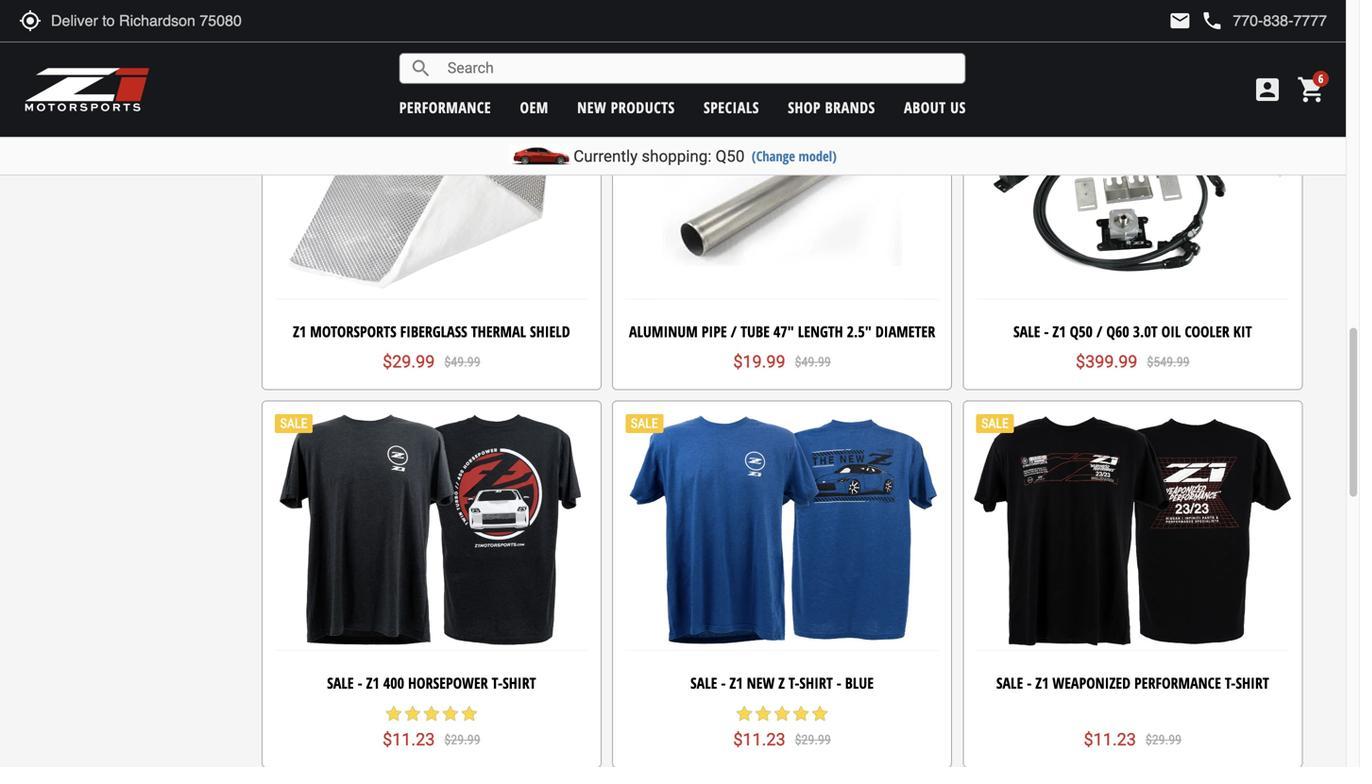 Task type: vqa. For each thing, say whether or not it's contained in the screenshot.
Z1 for SALE - Z1 NEW Z T-Shirt - Blue
yes



Task type: describe. For each thing, give the bounding box(es) containing it.
shopping_cart link
[[1292, 75, 1327, 105]]

z
[[778, 673, 785, 694]]

new product
[[89, 68, 159, 82]]

- for sale - z1 new z t-shirt - blue
[[721, 673, 726, 694]]

$29.99 down z1 motorsports fiberglass thermal shield at top left
[[383, 352, 435, 372]]

brands
[[825, 97, 875, 118]]

shopping:
[[642, 147, 712, 166]]

$549.99
[[1147, 355, 1190, 370]]

phone
[[1201, 9, 1223, 32]]

specials
[[704, 97, 759, 118]]

about
[[904, 97, 946, 118]]

blue
[[845, 673, 874, 694]]

47"
[[773, 321, 794, 342]]

tube
[[741, 321, 770, 342]]

search
[[410, 57, 432, 80]]

3 $11.23 from the left
[[1084, 731, 1136, 751]]

- left blue
[[837, 673, 841, 694]]

shop brands link
[[788, 97, 875, 118]]

shop brands
[[788, 97, 875, 118]]

$399.99 $549.99
[[1076, 352, 1190, 372]]

1 star from the left
[[384, 705, 403, 724]]

oem
[[520, 97, 549, 118]]

aluminum
[[629, 321, 698, 342]]

phone link
[[1201, 9, 1327, 32]]

sale for sale - z1 q50 / q60 3.0t oil cooler kit
[[1013, 321, 1040, 342]]

- for sale - z1 400 horsepower t-shirt
[[358, 673, 362, 694]]

1 / from the left
[[731, 321, 737, 342]]

6 star from the left
[[735, 705, 754, 724]]

mail phone
[[1169, 9, 1223, 32]]

$29.99 down sale - z1 new z t-shirt - blue at bottom right
[[795, 733, 831, 749]]

sale - z1 400 horsepower t-shirt
[[327, 673, 536, 694]]

products
[[611, 97, 675, 118]]

oil
[[1161, 321, 1181, 342]]

currently
[[574, 147, 638, 166]]

$19.99
[[733, 352, 785, 372]]

performance
[[399, 97, 491, 118]]

9 star from the left
[[792, 705, 810, 724]]

- for sale - z1 weaponized performance t-shirt
[[1027, 673, 1032, 694]]

product
[[116, 68, 159, 82]]

my_location
[[19, 9, 42, 32]]

sale - z1 new z t-shirt - blue
[[690, 673, 874, 694]]

sale for sale - z1 weaponized performance t-shirt
[[996, 673, 1023, 694]]

z1 for sale - z1 new z t-shirt - blue
[[730, 673, 743, 694]]

shirt for performance
[[1236, 673, 1269, 694]]

$24.99
[[1141, 3, 1177, 18]]

z1 left motorsports
[[293, 321, 306, 342]]

2 / from the left
[[1096, 321, 1103, 342]]

$49.99 for thermal
[[444, 355, 480, 370]]

q60
[[1106, 321, 1129, 342]]

t- for horsepower
[[492, 673, 503, 694]]

$29.99 down the horsepower
[[444, 733, 480, 749]]

z1 for sale - z1 400 horsepower t-shirt
[[366, 673, 380, 694]]

z1 motorsports fiberglass thermal shield
[[293, 321, 570, 342]]

2 star from the left
[[403, 705, 422, 724]]

shield
[[530, 321, 570, 342]]

weaponized
[[1053, 673, 1131, 694]]

horsepower
[[408, 673, 488, 694]]

mail
[[1169, 9, 1191, 32]]

$11.23 for 400
[[383, 731, 435, 751]]

t- for z
[[789, 673, 799, 694]]

400
[[383, 673, 404, 694]]

sale for sale - z1 400 horsepower t-shirt
[[327, 673, 354, 694]]

2.5"
[[847, 321, 872, 342]]

8 star from the left
[[773, 705, 792, 724]]

(change
[[752, 147, 795, 165]]

0 horizontal spatial q50
[[716, 147, 745, 166]]

about us
[[904, 97, 966, 118]]

10 star from the left
[[810, 705, 829, 724]]

thermal
[[471, 321, 526, 342]]

z1 motorsports logo image
[[24, 66, 151, 113]]



Task type: locate. For each thing, give the bounding box(es) containing it.
account_box
[[1252, 75, 1283, 105]]

length
[[798, 321, 843, 342]]

star star star star star $11.23 $29.99 for horsepower
[[383, 705, 480, 751]]

2 $49.99 from the left
[[795, 355, 831, 370]]

- left q60
[[1044, 321, 1049, 342]]

0 horizontal spatial t-
[[492, 673, 503, 694]]

sale left new
[[690, 673, 717, 694]]

$49.99 down length
[[795, 355, 831, 370]]

shirt right performance
[[1236, 673, 1269, 694]]

shirt
[[503, 673, 536, 694], [799, 673, 833, 694], [1236, 673, 1269, 694]]

account_box link
[[1248, 75, 1287, 105]]

shirt right z
[[799, 673, 833, 694]]

$11.23 for new
[[733, 731, 785, 751]]

1 horizontal spatial star star star star star $11.23 $29.99
[[733, 705, 831, 751]]

1 vertical spatial q50
[[1070, 321, 1093, 342]]

$29.99
[[383, 352, 435, 372], [444, 733, 480, 749], [795, 733, 831, 749], [1146, 733, 1182, 749]]

7 star from the left
[[754, 705, 773, 724]]

5 star from the left
[[460, 705, 479, 724]]

star
[[384, 705, 403, 724], [403, 705, 422, 724], [422, 705, 441, 724], [441, 705, 460, 724], [460, 705, 479, 724], [735, 705, 754, 724], [754, 705, 773, 724], [773, 705, 792, 724], [792, 705, 810, 724], [810, 705, 829, 724]]

sale left "weaponized"
[[996, 673, 1023, 694]]

star star star star star $11.23 $29.99 for z
[[733, 705, 831, 751]]

- left 400
[[358, 673, 362, 694]]

3 shirt from the left
[[1236, 673, 1269, 694]]

0 horizontal spatial $49.99
[[444, 355, 480, 370]]

pipe
[[702, 321, 727, 342]]

shirt right the horsepower
[[503, 673, 536, 694]]

new
[[747, 673, 775, 694]]

performance
[[1134, 673, 1221, 694]]

mail link
[[1169, 9, 1191, 32]]

$11.23
[[383, 731, 435, 751], [733, 731, 785, 751], [1084, 731, 1136, 751]]

kit
[[1233, 321, 1252, 342]]

1 horizontal spatial /
[[1096, 321, 1103, 342]]

Search search field
[[432, 54, 965, 83]]

z1 left "weaponized"
[[1035, 673, 1049, 694]]

0 horizontal spatial shirt
[[503, 673, 536, 694]]

t-
[[492, 673, 503, 694], [789, 673, 799, 694], [1225, 673, 1236, 694]]

new
[[577, 97, 607, 118]]

shopping_cart
[[1297, 75, 1327, 105]]

/
[[731, 321, 737, 342], [1096, 321, 1103, 342]]

q50 left q60
[[1070, 321, 1093, 342]]

- left "weaponized"
[[1027, 673, 1032, 694]]

1 $49.99 from the left
[[444, 355, 480, 370]]

sale - z1 weaponized performance t-shirt
[[996, 673, 1269, 694]]

$29.99 $49.99
[[383, 352, 480, 372]]

$11.23 down new
[[733, 731, 785, 751]]

4 star from the left
[[441, 705, 460, 724]]

(change model) link
[[752, 147, 837, 165]]

new
[[89, 68, 113, 82]]

/ left q60
[[1096, 321, 1103, 342]]

1 shirt from the left
[[503, 673, 536, 694]]

z1 left new
[[730, 673, 743, 694]]

q50 left (change
[[716, 147, 745, 166]]

$399.99
[[1076, 352, 1138, 372]]

z1 left 400
[[366, 673, 380, 694]]

2 horizontal spatial $11.23
[[1084, 731, 1136, 751]]

1 horizontal spatial t-
[[789, 673, 799, 694]]

-
[[1044, 321, 1049, 342], [358, 673, 362, 694], [721, 673, 726, 694], [837, 673, 841, 694], [1027, 673, 1032, 694]]

$29.99 down performance
[[1146, 733, 1182, 749]]

$29.99 inside $11.23 $29.99
[[1146, 733, 1182, 749]]

q50
[[716, 147, 745, 166], [1070, 321, 1093, 342]]

2 t- from the left
[[789, 673, 799, 694]]

1 horizontal spatial shirt
[[799, 673, 833, 694]]

sale
[[1013, 321, 1040, 342], [327, 673, 354, 694], [690, 673, 717, 694], [996, 673, 1023, 694]]

2 shirt from the left
[[799, 673, 833, 694]]

sale for sale - z1 new z t-shirt - blue
[[690, 673, 717, 694]]

star star star star star $11.23 $29.99
[[383, 705, 480, 751], [733, 705, 831, 751]]

$49.99
[[444, 355, 480, 370], [795, 355, 831, 370]]

us
[[950, 97, 966, 118]]

performance link
[[399, 97, 491, 118]]

2 $11.23 from the left
[[733, 731, 785, 751]]

$49.99 inside $19.99 $49.99
[[795, 355, 831, 370]]

t- right performance
[[1225, 673, 1236, 694]]

aluminum pipe / tube 47" length 2.5" diameter
[[629, 321, 935, 342]]

2 horizontal spatial shirt
[[1236, 673, 1269, 694]]

2 horizontal spatial t-
[[1225, 673, 1236, 694]]

new products link
[[577, 97, 675, 118]]

sale left q60
[[1013, 321, 1040, 342]]

/ right pipe
[[731, 321, 737, 342]]

1 t- from the left
[[492, 673, 503, 694]]

0 horizontal spatial star star star star star $11.23 $29.99
[[383, 705, 480, 751]]

$49.99 for tube
[[795, 355, 831, 370]]

1 horizontal spatial $11.23
[[733, 731, 785, 751]]

shirt for z
[[799, 673, 833, 694]]

star star star star star $11.23 $29.99 down sale - z1 new z t-shirt - blue at bottom right
[[733, 705, 831, 751]]

- left new
[[721, 673, 726, 694]]

z1 for sale - z1 q50 / q60 3.0t oil cooler kit
[[1053, 321, 1066, 342]]

- for sale - z1 q50 / q60 3.0t oil cooler kit
[[1044, 321, 1049, 342]]

diameter
[[875, 321, 935, 342]]

0 horizontal spatial /
[[731, 321, 737, 342]]

z1 left q60
[[1053, 321, 1066, 342]]

specials link
[[704, 97, 759, 118]]

3 t- from the left
[[1225, 673, 1236, 694]]

star star star star star $11.23 $29.99 down sale - z1 400 horsepower t-shirt
[[383, 705, 480, 751]]

cooler
[[1185, 321, 1230, 342]]

$49.99 inside $29.99 $49.99
[[444, 355, 480, 370]]

$49.99 down fiberglass
[[444, 355, 480, 370]]

about us link
[[904, 97, 966, 118]]

1 horizontal spatial $49.99
[[795, 355, 831, 370]]

2 star star star star star $11.23 $29.99 from the left
[[733, 705, 831, 751]]

z1
[[293, 321, 306, 342], [1053, 321, 1066, 342], [366, 673, 380, 694], [730, 673, 743, 694], [1035, 673, 1049, 694]]

oem link
[[520, 97, 549, 118]]

1 star star star star star $11.23 $29.99 from the left
[[383, 705, 480, 751]]

motorsports
[[310, 321, 396, 342]]

$11.23 down "weaponized"
[[1084, 731, 1136, 751]]

shirt for horsepower
[[503, 673, 536, 694]]

sale left 400
[[327, 673, 354, 694]]

z1 for sale - z1 weaponized performance t-shirt
[[1035, 673, 1049, 694]]

fiberglass
[[400, 321, 467, 342]]

shop
[[788, 97, 821, 118]]

sale - z1 q50 / q60 3.0t oil cooler kit
[[1013, 321, 1252, 342]]

t- for performance
[[1225, 673, 1236, 694]]

new products
[[577, 97, 675, 118]]

3 star from the left
[[422, 705, 441, 724]]

$11.23 down 400
[[383, 731, 435, 751]]

0 horizontal spatial $11.23
[[383, 731, 435, 751]]

3.0t
[[1133, 321, 1158, 342]]

$11.23 $29.99
[[1084, 731, 1182, 751]]

currently shopping: q50 (change model)
[[574, 147, 837, 166]]

0 vertical spatial q50
[[716, 147, 745, 166]]

t- right the horsepower
[[492, 673, 503, 694]]

1 horizontal spatial q50
[[1070, 321, 1093, 342]]

model)
[[799, 147, 837, 165]]

$19.99 $49.99
[[733, 352, 831, 372]]

t- right z
[[789, 673, 799, 694]]

1 $11.23 from the left
[[383, 731, 435, 751]]



